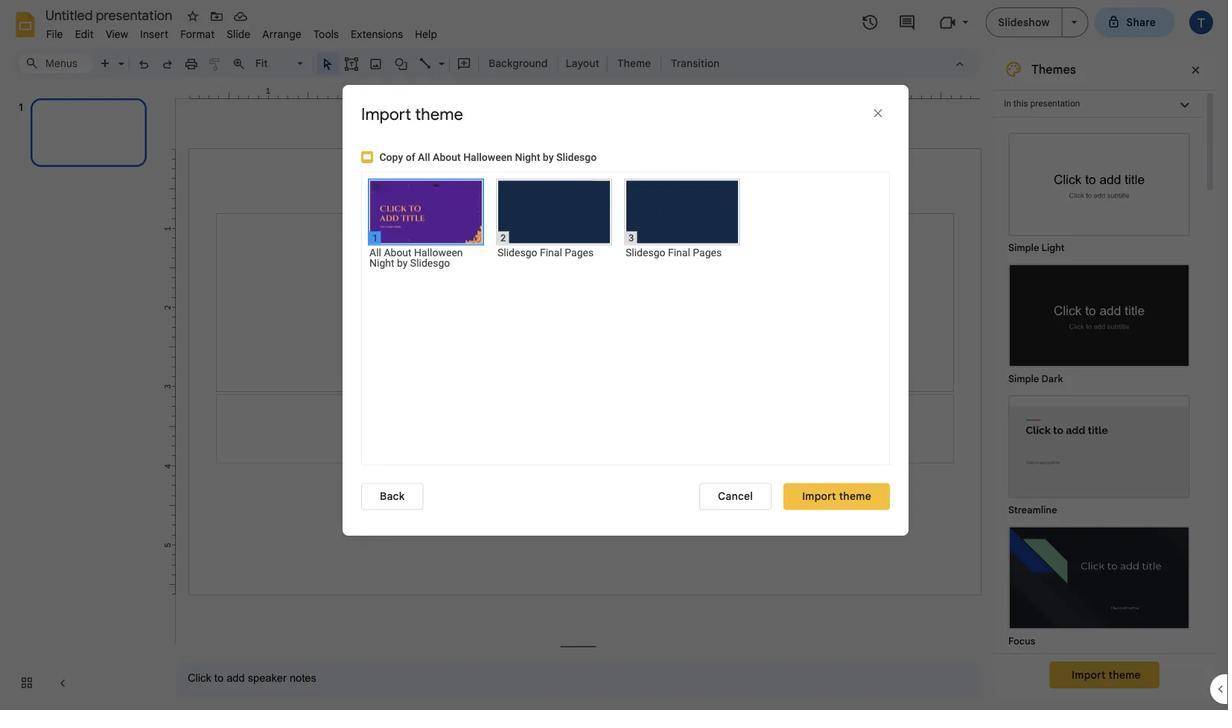 Task type: describe. For each thing, give the bounding box(es) containing it.
3
[[629, 232, 635, 243]]

import inside themes section
[[1073, 669, 1107, 682]]

import theme heading
[[361, 104, 511, 124]]

theme button
[[611, 52, 658, 75]]

menu bar banner
[[0, 0, 1229, 710]]

slidesgo final pages for 3
[[626, 247, 722, 259]]

import theme inside themes section
[[1073, 669, 1142, 682]]

option group for copy of all about halloween night by slidesgo
[[362, 56, 890, 369]]

Streamline radio
[[1002, 388, 1198, 519]]

import theme button inside themes section
[[1050, 662, 1160, 689]]

final for 3
[[668, 247, 691, 259]]

night inside all about halloween night by slidesgo
[[370, 257, 395, 269]]

Slide 1. All About Halloween Night by Slidesgo radio
[[362, 173, 490, 369]]

0 vertical spatial all
[[418, 151, 430, 163]]

themes section
[[993, 48, 1217, 710]]

0 vertical spatial about
[[433, 151, 461, 163]]

1 horizontal spatial by
[[543, 151, 554, 163]]

simple for simple light
[[1009, 242, 1040, 254]]

share. private to only me. image
[[1108, 15, 1121, 29]]

Slide 2. Slidesgo Final Pages radio
[[490, 118, 619, 306]]

1 vertical spatial import
[[803, 490, 837, 503]]

1 horizontal spatial halloween
[[464, 151, 513, 163]]

theme for import theme "button" within dialog
[[840, 490, 872, 503]]

simple light
[[1009, 242, 1065, 254]]

theme for import theme heading on the top left of page
[[415, 104, 463, 124]]

Simple Dark radio
[[1002, 256, 1198, 388]]

background
[[489, 57, 548, 70]]

slidesgo inside all about halloween night by slidesgo
[[411, 257, 450, 269]]

final for 2
[[540, 247, 563, 259]]

themes
[[1032, 62, 1077, 77]]

transition
[[672, 57, 720, 70]]

option group for themes
[[993, 118, 1205, 710]]

import theme application
[[0, 0, 1229, 710]]

simple dark
[[1009, 373, 1064, 385]]

pages for 3
[[693, 247, 722, 259]]

background button
[[482, 52, 555, 75]]

navigation inside the import theme application
[[0, 84, 164, 710]]

import theme for import theme "button" within dialog
[[803, 490, 872, 503]]

light
[[1042, 242, 1065, 254]]

1
[[373, 232, 378, 243]]

theme inside section
[[1109, 669, 1142, 682]]

slidesgo final pages for 2
[[498, 247, 594, 259]]



Task type: locate. For each thing, give the bounding box(es) containing it.
navigation
[[0, 84, 164, 710]]

1 final from the left
[[540, 247, 563, 259]]

0 horizontal spatial final
[[540, 247, 563, 259]]

1 slidesgo final pages from the left
[[498, 247, 594, 259]]

all right the of
[[418, 151, 430, 163]]

by inside all about halloween night by slidesgo
[[397, 257, 408, 269]]

transition button
[[665, 52, 727, 75]]

0 horizontal spatial import theme button
[[784, 483, 891, 510]]

pages inside option
[[565, 247, 594, 259]]

final inside radio
[[668, 247, 691, 259]]

0 horizontal spatial by
[[397, 257, 408, 269]]

copy
[[380, 151, 403, 163]]

simple
[[1009, 242, 1040, 254], [1009, 373, 1040, 385]]

simple left dark
[[1009, 373, 1040, 385]]

1 simple from the top
[[1009, 242, 1040, 254]]

final inside option
[[540, 247, 563, 259]]

halloween
[[464, 151, 513, 163], [414, 247, 463, 259]]

1 horizontal spatial about
[[433, 151, 461, 163]]

import theme
[[361, 104, 463, 124], [803, 490, 872, 503], [1073, 669, 1142, 682]]

slidesgo final pages down 3 on the top right of the page
[[626, 247, 722, 259]]

0 horizontal spatial all
[[370, 247, 382, 259]]

1 horizontal spatial final
[[668, 247, 691, 259]]

0 vertical spatial night
[[515, 151, 541, 163]]

slidesgo final pages inside radio
[[626, 247, 722, 259]]

1 vertical spatial all
[[370, 247, 382, 259]]

Menus field
[[19, 53, 93, 74]]

final
[[540, 247, 563, 259], [668, 247, 691, 259]]

slidesgo final pages inside option
[[498, 247, 594, 259]]

slidesgo
[[557, 151, 597, 163], [498, 247, 538, 259], [626, 247, 666, 259], [411, 257, 450, 269]]

option group
[[362, 56, 890, 369], [993, 118, 1205, 710]]

1 horizontal spatial all
[[418, 151, 430, 163]]

1 horizontal spatial slidesgo final pages
[[626, 247, 722, 259]]

back button
[[361, 483, 424, 510]]

Rename text field
[[40, 6, 181, 24]]

0 horizontal spatial halloween
[[414, 247, 463, 259]]

pages
[[565, 247, 594, 259], [693, 247, 722, 259]]

import
[[361, 104, 411, 124], [803, 490, 837, 503], [1073, 669, 1107, 682]]

pages for 2
[[565, 247, 594, 259]]

0 horizontal spatial import
[[361, 104, 411, 124]]

0 vertical spatial by
[[543, 151, 554, 163]]

import theme button
[[784, 483, 891, 510], [1050, 662, 1160, 689]]

1 pages from the left
[[565, 247, 594, 259]]

2 pages from the left
[[693, 247, 722, 259]]

2 vertical spatial import theme
[[1073, 669, 1142, 682]]

import theme dialog
[[343, 56, 909, 536]]

1 horizontal spatial theme
[[840, 490, 872, 503]]

Shift radio
[[1002, 650, 1198, 710]]

0 horizontal spatial pages
[[565, 247, 594, 259]]

by
[[543, 151, 554, 163], [397, 257, 408, 269]]

theme
[[618, 57, 651, 70]]

streamline
[[1009, 504, 1058, 516]]

1 vertical spatial by
[[397, 257, 408, 269]]

2 horizontal spatial import
[[1073, 669, 1107, 682]]

0 horizontal spatial about
[[384, 247, 412, 259]]

option group containing simple light
[[993, 118, 1205, 710]]

night
[[515, 151, 541, 163], [370, 257, 395, 269]]

0 vertical spatial simple
[[1009, 242, 1040, 254]]

1 horizontal spatial import theme button
[[1050, 662, 1160, 689]]

Simple Light radio
[[1002, 125, 1198, 710]]

0 vertical spatial import theme button
[[784, 483, 891, 510]]

2 horizontal spatial theme
[[1109, 669, 1142, 682]]

option group inside themes section
[[993, 118, 1205, 710]]

1 vertical spatial halloween
[[414, 247, 463, 259]]

1 vertical spatial import theme button
[[1050, 662, 1160, 689]]

all inside all about halloween night by slidesgo
[[370, 247, 382, 259]]

option group inside the import theme dialog
[[362, 56, 890, 369]]

2 final from the left
[[668, 247, 691, 259]]

slidesgo inside option
[[498, 247, 538, 259]]

import theme for import theme heading on the top left of page
[[361, 104, 463, 124]]

2 vertical spatial import
[[1073, 669, 1107, 682]]

all about halloween night by slidesgo
[[370, 247, 463, 269]]

1 horizontal spatial night
[[515, 151, 541, 163]]

menu bar
[[40, 19, 444, 44]]

2 slidesgo final pages from the left
[[626, 247, 722, 259]]

option group containing all about halloween night by slidesgo
[[362, 56, 890, 369]]

2
[[501, 232, 506, 243]]

of
[[406, 151, 416, 163]]

main toolbar
[[92, 52, 728, 75]]

0 vertical spatial theme
[[415, 104, 463, 124]]

slidesgo final pages down "2" in the top left of the page
[[498, 247, 594, 259]]

dark
[[1042, 373, 1064, 385]]

1 vertical spatial night
[[370, 257, 395, 269]]

slidesgo final pages
[[498, 247, 594, 259], [626, 247, 722, 259]]

all
[[418, 151, 430, 163], [370, 247, 382, 259]]

2 vertical spatial theme
[[1109, 669, 1142, 682]]

1 vertical spatial theme
[[840, 490, 872, 503]]

0 horizontal spatial option group
[[362, 56, 890, 369]]

copy of all about halloween night by slidesgo
[[380, 151, 597, 163]]

1 horizontal spatial import
[[803, 490, 837, 503]]

cancel
[[718, 490, 754, 503]]

about
[[433, 151, 461, 163], [384, 247, 412, 259]]

0 horizontal spatial import theme
[[361, 104, 463, 124]]

Star checkbox
[[183, 6, 203, 27]]

Slide 3. Slidesgo Final Pages radio
[[619, 56, 747, 262]]

1 horizontal spatial pages
[[693, 247, 722, 259]]

simple left 'light'
[[1009, 242, 1040, 254]]

1 horizontal spatial option group
[[993, 118, 1205, 710]]

0 vertical spatial halloween
[[464, 151, 513, 163]]

0 horizontal spatial theme
[[415, 104, 463, 124]]

1 vertical spatial import theme
[[803, 490, 872, 503]]

1 vertical spatial simple
[[1009, 373, 1040, 385]]

menu bar inside menu bar banner
[[40, 19, 444, 44]]

about inside all about halloween night by slidesgo
[[384, 247, 412, 259]]

focus
[[1009, 635, 1036, 647]]

pages inside radio
[[693, 247, 722, 259]]

import theme button inside dialog
[[784, 483, 891, 510]]

halloween inside all about halloween night by slidesgo
[[414, 247, 463, 259]]

simple for simple dark
[[1009, 373, 1040, 385]]

2 simple from the top
[[1009, 373, 1040, 385]]

1 horizontal spatial import theme
[[803, 490, 872, 503]]

2 horizontal spatial import theme
[[1073, 669, 1142, 682]]

0 horizontal spatial night
[[370, 257, 395, 269]]

all down 1
[[370, 247, 382, 259]]

theme
[[415, 104, 463, 124], [840, 490, 872, 503], [1109, 669, 1142, 682]]

back
[[380, 490, 405, 503]]

cancel button
[[700, 483, 772, 510]]

Focus radio
[[1002, 519, 1198, 650]]

0 vertical spatial import
[[361, 104, 411, 124]]

0 horizontal spatial slidesgo final pages
[[498, 247, 594, 259]]

1 vertical spatial about
[[384, 247, 412, 259]]

0 vertical spatial import theme
[[361, 104, 463, 124]]



Task type: vqa. For each thing, say whether or not it's contained in the screenshot.
Presentation options icon at the right top of page
no



